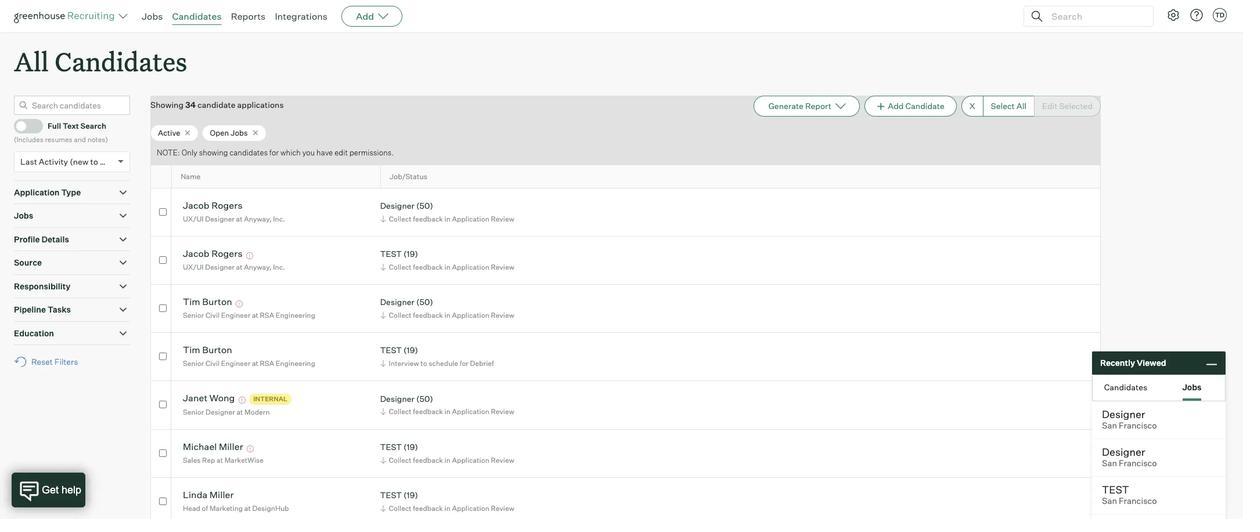 Task type: vqa. For each thing, say whether or not it's contained in the screenshot.
middle LinkedIn
no



Task type: locate. For each thing, give the bounding box(es) containing it.
jacob rogers link
[[183, 200, 243, 213], [183, 248, 243, 262]]

rogers up jacob rogers
[[212, 200, 243, 212]]

feedback
[[413, 215, 443, 224], [413, 263, 443, 272], [413, 311, 443, 320], [413, 408, 443, 417], [413, 457, 443, 465], [413, 505, 443, 514]]

type
[[61, 187, 81, 197]]

civil up janet wong
[[206, 360, 220, 368]]

2 engineering from the top
[[276, 360, 316, 368]]

jacob rogers link up ux/ui designer at anyway, inc.
[[183, 248, 243, 262]]

rogers for jacob rogers ux/ui designer at anyway, inc.
[[212, 200, 243, 212]]

6 review from the top
[[491, 505, 515, 514]]

resumes
[[45, 135, 72, 144]]

test (19) interview to schedule for debrief
[[380, 346, 494, 368]]

permissions.
[[350, 148, 394, 158]]

1 horizontal spatial add
[[888, 101, 904, 111]]

(50)
[[417, 201, 433, 211], [417, 298, 433, 308], [417, 394, 433, 404]]

0 horizontal spatial for
[[270, 148, 279, 158]]

note:
[[157, 148, 180, 158]]

education
[[14, 329, 54, 339]]

1 designer (50) collect feedback in application review from the top
[[380, 201, 515, 224]]

test (19) collect feedback in application review for jacob rogers
[[380, 249, 515, 272]]

for left which
[[270, 148, 279, 158]]

burton for tim burton senior civil engineer at rsa engineering
[[202, 345, 232, 356]]

(50) down job/status
[[417, 201, 433, 211]]

3 collect from the top
[[389, 311, 412, 320]]

modern
[[245, 408, 270, 417]]

jobs inside tab list
[[1183, 383, 1202, 392]]

0 vertical spatial candidates
[[172, 10, 222, 22]]

1 vertical spatial rsa
[[260, 360, 274, 368]]

ux/ui up jacob rogers
[[183, 215, 204, 224]]

at inside linda miller head of marketing at designhub
[[244, 505, 251, 514]]

for
[[270, 148, 279, 158], [460, 360, 469, 368]]

add for add candidate
[[888, 101, 904, 111]]

0 vertical spatial rogers
[[212, 200, 243, 212]]

0 vertical spatial engineer
[[221, 311, 251, 320]]

candidates down jobs link
[[55, 44, 187, 78]]

0 vertical spatial designer san francisco
[[1103, 408, 1158, 432]]

4 (19) from the top
[[404, 491, 418, 501]]

jacob rogers ux/ui designer at anyway, inc.
[[183, 200, 285, 224]]

test (19) collect feedback in application review for michael miller
[[380, 443, 515, 465]]

1 burton from the top
[[202, 297, 232, 308]]

1 horizontal spatial for
[[460, 360, 469, 368]]

0 vertical spatial designer (50) collect feedback in application review
[[380, 201, 515, 224]]

michael miller has been in application review for more than 5 days image
[[245, 446, 256, 453]]

1 vertical spatial candidates
[[55, 44, 187, 78]]

(50) up the test (19) interview to schedule for debrief
[[417, 298, 433, 308]]

senior down janet
[[183, 408, 204, 417]]

civil down tim burton
[[206, 311, 220, 320]]

anyway, up jacob rogers has been in application review for more than 5 days icon
[[244, 215, 272, 224]]

test
[[380, 249, 402, 259], [380, 346, 402, 356], [380, 443, 402, 453], [1103, 484, 1130, 497], [380, 491, 402, 501]]

add
[[356, 10, 374, 22], [888, 101, 904, 111]]

2 vertical spatial san
[[1103, 497, 1118, 507]]

4 in from the top
[[445, 408, 451, 417]]

1 vertical spatial francisco
[[1120, 459, 1158, 469]]

None checkbox
[[159, 305, 167, 312], [159, 353, 167, 361], [159, 402, 167, 409], [159, 498, 167, 506], [159, 305, 167, 312], [159, 353, 167, 361], [159, 402, 167, 409], [159, 498, 167, 506]]

tim burton link left the "tim burton has been in application review for more than 5 days" icon
[[183, 297, 232, 310]]

1 vertical spatial ux/ui
[[183, 263, 204, 272]]

senior for janet
[[183, 408, 204, 417]]

designer
[[380, 201, 415, 211], [205, 215, 235, 224], [205, 263, 235, 272], [380, 298, 415, 308], [380, 394, 415, 404], [206, 408, 235, 417], [1103, 408, 1146, 421], [1103, 446, 1146, 459]]

review
[[491, 215, 515, 224], [491, 263, 515, 272], [491, 311, 515, 320], [491, 408, 515, 417], [491, 457, 515, 465], [491, 505, 515, 514]]

in
[[445, 215, 451, 224], [445, 263, 451, 272], [445, 311, 451, 320], [445, 408, 451, 417], [445, 457, 451, 465], [445, 505, 451, 514]]

applications
[[237, 100, 284, 110]]

1 vertical spatial inc.
[[273, 263, 285, 272]]

engineer down the "tim burton has been in application review for more than 5 days" icon
[[221, 311, 251, 320]]

reports link
[[231, 10, 266, 22]]

select
[[991, 101, 1015, 111]]

5 collect from the top
[[389, 457, 412, 465]]

1 vertical spatial tim burton link
[[183, 345, 232, 358]]

4 collect feedback in application review link from the top
[[379, 407, 518, 418]]

senior
[[183, 311, 204, 320], [183, 360, 204, 368], [183, 408, 204, 417]]

designer (50) collect feedback in application review down job/status
[[380, 201, 515, 224]]

to inside the test (19) interview to schedule for debrief
[[421, 360, 427, 368]]

(19) inside the test (19) interview to schedule for debrief
[[404, 346, 418, 356]]

1 horizontal spatial to
[[421, 360, 427, 368]]

configure image
[[1167, 8, 1181, 22]]

miller up marketing
[[210, 490, 234, 502]]

add candidate link
[[865, 96, 957, 117]]

4 feedback from the top
[[413, 408, 443, 417]]

designer (50) collect feedback in application review down schedule
[[380, 394, 515, 417]]

candidate reports are now available! apply filters and select "view in app" element
[[754, 96, 860, 117]]

0 vertical spatial tim
[[183, 297, 200, 308]]

tim burton has been in application review for more than 5 days image
[[234, 301, 245, 308]]

0 vertical spatial engineering
[[276, 311, 316, 320]]

tim burton link up janet wong
[[183, 345, 232, 358]]

1 inc. from the top
[[273, 215, 285, 224]]

rogers
[[212, 200, 243, 212], [212, 248, 243, 260]]

0 vertical spatial tim burton link
[[183, 297, 232, 310]]

6 in from the top
[[445, 505, 451, 514]]

details
[[41, 235, 69, 244]]

td button
[[1214, 8, 1228, 22]]

0 horizontal spatial all
[[14, 44, 49, 78]]

san
[[1103, 421, 1118, 432], [1103, 459, 1118, 469], [1103, 497, 1118, 507]]

2 vertical spatial candidates
[[1105, 383, 1148, 392]]

to left old)
[[90, 157, 98, 167]]

feedback for michael miller
[[413, 457, 443, 465]]

0 vertical spatial (50)
[[417, 201, 433, 211]]

miller inside 'link'
[[219, 442, 243, 453]]

(50) for burton
[[417, 298, 433, 308]]

senior up janet
[[183, 360, 204, 368]]

to
[[90, 157, 98, 167], [421, 360, 427, 368]]

interview to schedule for debrief link
[[379, 358, 497, 369]]

tab list
[[1093, 376, 1226, 401]]

x
[[970, 101, 976, 111]]

1 vertical spatial add
[[888, 101, 904, 111]]

3 (50) from the top
[[417, 394, 433, 404]]

1 vertical spatial rogers
[[212, 248, 243, 260]]

rogers for jacob rogers
[[212, 248, 243, 260]]

1 vertical spatial tim
[[183, 345, 200, 356]]

0 vertical spatial rsa
[[260, 311, 274, 320]]

1 test (19) collect feedback in application review from the top
[[380, 249, 515, 272]]

2 tim from the top
[[183, 345, 200, 356]]

0 vertical spatial anyway,
[[244, 215, 272, 224]]

jobs link
[[142, 10, 163, 22]]

all down greenhouse recruiting image
[[14, 44, 49, 78]]

1 vertical spatial engineering
[[276, 360, 316, 368]]

at right marketing
[[244, 505, 251, 514]]

tim up janet
[[183, 345, 200, 356]]

0 vertical spatial ux/ui
[[183, 215, 204, 224]]

1 collect feedback in application review link from the top
[[379, 214, 518, 225]]

2 vertical spatial (50)
[[417, 394, 433, 404]]

tim inside tim burton senior civil engineer at rsa engineering
[[183, 345, 200, 356]]

collect
[[389, 215, 412, 224], [389, 263, 412, 272], [389, 311, 412, 320], [389, 408, 412, 417], [389, 457, 412, 465], [389, 505, 412, 514]]

2 designer (50) collect feedback in application review from the top
[[380, 298, 515, 320]]

checkmark image
[[19, 122, 28, 130]]

ux/ui designer at anyway, inc.
[[183, 263, 285, 272]]

1 jacob from the top
[[183, 200, 210, 212]]

jacob rogers link down name
[[183, 200, 243, 213]]

miller inside linda miller head of marketing at designhub
[[210, 490, 234, 502]]

6 collect from the top
[[389, 505, 412, 514]]

schedule
[[429, 360, 458, 368]]

2 collect from the top
[[389, 263, 412, 272]]

jacob down name
[[183, 200, 210, 212]]

burton left the "tim burton has been in application review for more than 5 days" icon
[[202, 297, 232, 308]]

3 feedback from the top
[[413, 311, 443, 320]]

designhub
[[252, 505, 289, 514]]

2 (50) from the top
[[417, 298, 433, 308]]

rsa up 'internal'
[[260, 360, 274, 368]]

add inside add popup button
[[356, 10, 374, 22]]

2 senior from the top
[[183, 360, 204, 368]]

engineer up wong
[[221, 360, 251, 368]]

1 vertical spatial designer san francisco
[[1103, 446, 1158, 469]]

jacob inside jacob rogers ux/ui designer at anyway, inc.
[[183, 200, 210, 212]]

burton down senior civil engineer at rsa engineering
[[202, 345, 232, 356]]

0 vertical spatial francisco
[[1120, 421, 1158, 432]]

0 horizontal spatial add
[[356, 10, 374, 22]]

2 vertical spatial designer (50) collect feedback in application review
[[380, 394, 515, 417]]

(19)
[[404, 249, 418, 259], [404, 346, 418, 356], [404, 443, 418, 453], [404, 491, 418, 501]]

2 vertical spatial test (19) collect feedback in application review
[[380, 491, 515, 514]]

1 vertical spatial san
[[1103, 459, 1118, 469]]

at up tim burton senior civil engineer at rsa engineering
[[252, 311, 259, 320]]

rsa inside tim burton senior civil engineer at rsa engineering
[[260, 360, 274, 368]]

for inside the test (19) interview to schedule for debrief
[[460, 360, 469, 368]]

at up 'internal'
[[252, 360, 259, 368]]

at inside tim burton senior civil engineer at rsa engineering
[[252, 360, 259, 368]]

1 feedback from the top
[[413, 215, 443, 224]]

3 designer (50) collect feedback in application review from the top
[[380, 394, 515, 417]]

rogers inside jacob rogers ux/ui designer at anyway, inc.
[[212, 200, 243, 212]]

3 in from the top
[[445, 311, 451, 320]]

review for michael miller
[[491, 457, 515, 465]]

designer (50) collect feedback in application review up the test (19) interview to schedule for debrief
[[380, 298, 515, 320]]

profile details
[[14, 235, 69, 244]]

generate report button
[[754, 96, 860, 117]]

collect feedback in application review link for jacob rogers
[[379, 262, 518, 273]]

1 vertical spatial jacob
[[183, 248, 210, 260]]

1 in from the top
[[445, 215, 451, 224]]

1 vertical spatial miller
[[210, 490, 234, 502]]

tim left the "tim burton has been in application review for more than 5 days" icon
[[183, 297, 200, 308]]

reset
[[31, 357, 53, 367]]

application
[[14, 187, 60, 197], [452, 215, 490, 224], [452, 263, 490, 272], [452, 311, 490, 320], [452, 408, 490, 417], [452, 457, 490, 465], [452, 505, 490, 514]]

designer san francisco
[[1103, 408, 1158, 432], [1103, 446, 1158, 469]]

1 vertical spatial civil
[[206, 360, 220, 368]]

3 (19) from the top
[[404, 443, 418, 453]]

designer san francisco up test san francisco
[[1103, 446, 1158, 469]]

showing
[[150, 100, 184, 110]]

2 in from the top
[[445, 263, 451, 272]]

test san francisco
[[1103, 484, 1158, 507]]

2 review from the top
[[491, 263, 515, 272]]

3 collect feedback in application review link from the top
[[379, 310, 518, 321]]

anyway, down jacob rogers has been in application review for more than 5 days icon
[[244, 263, 272, 272]]

1 horizontal spatial all
[[1017, 101, 1027, 111]]

4 review from the top
[[491, 408, 515, 417]]

2 francisco from the top
[[1120, 459, 1158, 469]]

2 rogers from the top
[[212, 248, 243, 260]]

1 rogers from the top
[[212, 200, 243, 212]]

collect for rogers
[[389, 263, 412, 272]]

0 vertical spatial jacob
[[183, 200, 210, 212]]

2 test (19) collect feedback in application review from the top
[[380, 443, 515, 465]]

1 vertical spatial for
[[460, 360, 469, 368]]

for left debrief
[[460, 360, 469, 368]]

0 vertical spatial burton
[[202, 297, 232, 308]]

4 collect from the top
[[389, 408, 412, 417]]

0 vertical spatial to
[[90, 157, 98, 167]]

2 civil from the top
[[206, 360, 220, 368]]

test (19) collect feedback in application review
[[380, 249, 515, 272], [380, 443, 515, 465], [380, 491, 515, 514]]

notes)
[[88, 135, 108, 144]]

1 vertical spatial jacob rogers link
[[183, 248, 243, 262]]

2 collect feedback in application review link from the top
[[379, 262, 518, 273]]

5 in from the top
[[445, 457, 451, 465]]

1 vertical spatial test (19) collect feedback in application review
[[380, 443, 515, 465]]

1 (19) from the top
[[404, 249, 418, 259]]

at up jacob rogers
[[236, 215, 243, 224]]

(19) for sales rep at marketwise
[[404, 443, 418, 453]]

1 ux/ui from the top
[[183, 215, 204, 224]]

jacob for jacob rogers
[[183, 248, 210, 260]]

1 vertical spatial to
[[421, 360, 427, 368]]

2 burton from the top
[[202, 345, 232, 356]]

at down jacob rogers
[[236, 263, 243, 272]]

rsa up tim burton senior civil engineer at rsa engineering
[[260, 311, 274, 320]]

engineer inside tim burton senior civil engineer at rsa engineering
[[221, 360, 251, 368]]

1 vertical spatial anyway,
[[244, 263, 272, 272]]

all right select
[[1017, 101, 1027, 111]]

burton inside tim burton senior civil engineer at rsa engineering
[[202, 345, 232, 356]]

review for janet wong
[[491, 408, 515, 417]]

3 senior from the top
[[183, 408, 204, 417]]

1 civil from the top
[[206, 311, 220, 320]]

jacob rogers
[[183, 248, 243, 260]]

1 tim from the top
[[183, 297, 200, 308]]

miller for michael
[[219, 442, 243, 453]]

2 vertical spatial francisco
[[1120, 497, 1158, 507]]

1 anyway, from the top
[[244, 215, 272, 224]]

td button
[[1211, 6, 1230, 24]]

1 vertical spatial (50)
[[417, 298, 433, 308]]

of
[[202, 505, 208, 514]]

test for head of marketing at designhub
[[380, 491, 402, 501]]

1 vertical spatial designer (50) collect feedback in application review
[[380, 298, 515, 320]]

0 vertical spatial test (19) collect feedback in application review
[[380, 249, 515, 272]]

5 collect feedback in application review link from the top
[[379, 455, 518, 466]]

2 (19) from the top
[[404, 346, 418, 356]]

3 san from the top
[[1103, 497, 1118, 507]]

miller up sales rep at marketwise
[[219, 442, 243, 453]]

2 vertical spatial senior
[[183, 408, 204, 417]]

0 vertical spatial add
[[356, 10, 374, 22]]

debrief
[[470, 360, 494, 368]]

all candidates
[[14, 44, 187, 78]]

add for add
[[356, 10, 374, 22]]

to left schedule
[[421, 360, 427, 368]]

1 senior from the top
[[183, 311, 204, 320]]

(19) for senior civil engineer at rsa engineering
[[404, 346, 418, 356]]

rogers up ux/ui designer at anyway, inc.
[[212, 248, 243, 260]]

1 jacob rogers link from the top
[[183, 200, 243, 213]]

Search text field
[[1049, 8, 1143, 25]]

0 vertical spatial civil
[[206, 311, 220, 320]]

job/status
[[390, 173, 428, 181]]

1 vertical spatial senior
[[183, 360, 204, 368]]

2 engineer from the top
[[221, 360, 251, 368]]

senior down tim burton
[[183, 311, 204, 320]]

candidates inside tab list
[[1105, 383, 1148, 392]]

full
[[48, 121, 61, 131]]

tim
[[183, 297, 200, 308], [183, 345, 200, 356]]

linda
[[183, 490, 208, 502]]

6 feedback from the top
[[413, 505, 443, 514]]

candidates right jobs link
[[172, 10, 222, 22]]

(50) down interview to schedule for debrief link
[[417, 394, 433, 404]]

candidates down recently viewed
[[1105, 383, 1148, 392]]

senior for tim
[[183, 311, 204, 320]]

civil
[[206, 311, 220, 320], [206, 360, 220, 368]]

rsa
[[260, 311, 274, 320], [260, 360, 274, 368]]

rep
[[202, 457, 215, 465]]

None checkbox
[[159, 208, 167, 216], [159, 257, 167, 264], [159, 450, 167, 458], [159, 208, 167, 216], [159, 257, 167, 264], [159, 450, 167, 458]]

3 francisco from the top
[[1120, 497, 1158, 507]]

candidates
[[172, 10, 222, 22], [55, 44, 187, 78], [1105, 383, 1148, 392]]

0 vertical spatial senior
[[183, 311, 204, 320]]

2 jacob from the top
[[183, 248, 210, 260]]

3 review from the top
[[491, 311, 515, 320]]

last activity (new to old)
[[20, 157, 115, 167]]

you
[[303, 148, 315, 158]]

collect feedback in application review link for tim burton
[[379, 310, 518, 321]]

test inside the test (19) interview to schedule for debrief
[[380, 346, 402, 356]]

feedback for janet wong
[[413, 408, 443, 417]]

janet wong
[[183, 393, 235, 405]]

all
[[14, 44, 49, 78], [1017, 101, 1027, 111]]

ux/ui down jacob rogers
[[183, 263, 204, 272]]

jacob up ux/ui designer at anyway, inc.
[[183, 248, 210, 260]]

0 vertical spatial jacob rogers link
[[183, 200, 243, 213]]

0 horizontal spatial to
[[90, 157, 98, 167]]

1 designer san francisco from the top
[[1103, 408, 1158, 432]]

2 rsa from the top
[[260, 360, 274, 368]]

add button
[[342, 6, 403, 27]]

anyway,
[[244, 215, 272, 224], [244, 263, 272, 272]]

0 vertical spatial inc.
[[273, 215, 285, 224]]

2 feedback from the top
[[413, 263, 443, 272]]

0 vertical spatial miller
[[219, 442, 243, 453]]

5 review from the top
[[491, 457, 515, 465]]

1 vertical spatial burton
[[202, 345, 232, 356]]

1 san from the top
[[1103, 421, 1118, 432]]

add inside "add candidate" link
[[888, 101, 904, 111]]

5 feedback from the top
[[413, 457, 443, 465]]

in for rogers
[[445, 263, 451, 272]]

only
[[182, 148, 197, 158]]

designer san francisco down recently viewed
[[1103, 408, 1158, 432]]

tim for tim burton
[[183, 297, 200, 308]]

ux/ui
[[183, 215, 204, 224], [183, 263, 204, 272]]

collect for wong
[[389, 408, 412, 417]]

1 vertical spatial engineer
[[221, 360, 251, 368]]

0 vertical spatial san
[[1103, 421, 1118, 432]]

inc. inside jacob rogers ux/ui designer at anyway, inc.
[[273, 215, 285, 224]]



Task type: describe. For each thing, give the bounding box(es) containing it.
san inside test san francisco
[[1103, 497, 1118, 507]]

which
[[281, 148, 301, 158]]

1 vertical spatial all
[[1017, 101, 1027, 111]]

head
[[183, 505, 200, 514]]

feedback for tim burton
[[413, 311, 443, 320]]

last activity (new to old) option
[[20, 157, 115, 167]]

senior inside tim burton senior civil engineer at rsa engineering
[[183, 360, 204, 368]]

active
[[158, 128, 180, 138]]

1 engineering from the top
[[276, 311, 316, 320]]

in for burton
[[445, 311, 451, 320]]

td
[[1216, 11, 1225, 19]]

tim burton
[[183, 297, 232, 308]]

(new
[[70, 157, 89, 167]]

report
[[806, 101, 832, 111]]

(50) for wong
[[417, 394, 433, 404]]

name
[[181, 173, 201, 181]]

interview
[[389, 360, 419, 368]]

to for schedule
[[421, 360, 427, 368]]

1 (50) from the top
[[417, 201, 433, 211]]

collect feedback in application review link for michael miller
[[379, 455, 518, 466]]

test for sales rep at marketwise
[[380, 443, 402, 453]]

reset filters
[[31, 357, 78, 367]]

linda miller head of marketing at designhub
[[183, 490, 289, 514]]

edit
[[335, 148, 348, 158]]

6 collect feedback in application review link from the top
[[379, 504, 518, 515]]

in for wong
[[445, 408, 451, 417]]

Search candidates field
[[14, 96, 130, 115]]

designer (50) collect feedback in application review for janet wong
[[380, 394, 515, 417]]

select all link
[[983, 96, 1035, 117]]

showing 34 candidate applications
[[150, 100, 284, 110]]

1 francisco from the top
[[1120, 421, 1158, 432]]

miller for linda
[[210, 490, 234, 502]]

note: only showing candidates for which you have edit permissions.
[[157, 148, 394, 158]]

to for old)
[[90, 157, 98, 167]]

34
[[185, 100, 196, 110]]

reset filters button
[[14, 352, 84, 373]]

engineering inside tim burton senior civil engineer at rsa engineering
[[276, 360, 316, 368]]

candidates link
[[172, 10, 222, 22]]

review for jacob rogers
[[491, 263, 515, 272]]

filters
[[55, 357, 78, 367]]

generate
[[769, 101, 804, 111]]

tab list containing candidates
[[1093, 376, 1226, 401]]

(19) for head of marketing at designhub
[[404, 491, 418, 501]]

burton for tim burton
[[202, 297, 232, 308]]

at down janet wong has been in application review for more than 5 days image at the left bottom of page
[[237, 408, 243, 417]]

designer inside jacob rogers ux/ui designer at anyway, inc.
[[205, 215, 235, 224]]

civil inside tim burton senior civil engineer at rsa engineering
[[206, 360, 220, 368]]

michael miller link
[[183, 442, 243, 455]]

test for senior civil engineer at rsa engineering
[[380, 346, 402, 356]]

janet wong has been in application review for more than 5 days image
[[237, 398, 247, 405]]

at right rep
[[217, 457, 223, 465]]

test for ux/ui designer at anyway, inc.
[[380, 249, 402, 259]]

recently
[[1101, 359, 1136, 368]]

last
[[20, 157, 37, 167]]

candidate
[[198, 100, 236, 110]]

1 rsa from the top
[[260, 311, 274, 320]]

source
[[14, 258, 42, 268]]

marketwise
[[225, 457, 264, 465]]

marketing
[[210, 505, 243, 514]]

x link
[[962, 96, 983, 117]]

in for miller
[[445, 457, 451, 465]]

2 tim burton link from the top
[[183, 345, 232, 358]]

designer (50) collect feedback in application review for tim burton
[[380, 298, 515, 320]]

1 tim burton link from the top
[[183, 297, 232, 310]]

open jobs
[[210, 128, 248, 138]]

2 san from the top
[[1103, 459, 1118, 469]]

2 anyway, from the top
[[244, 263, 272, 272]]

showing
[[199, 148, 228, 158]]

0 vertical spatial all
[[14, 44, 49, 78]]

(19) for ux/ui designer at anyway, inc.
[[404, 249, 418, 259]]

integrations link
[[275, 10, 328, 22]]

jacob for jacob rogers ux/ui designer at anyway, inc.
[[183, 200, 210, 212]]

viewed
[[1138, 359, 1167, 368]]

1 engineer from the top
[[221, 311, 251, 320]]

recently viewed
[[1101, 359, 1167, 368]]

collect for miller
[[389, 457, 412, 465]]

2 designer san francisco from the top
[[1103, 446, 1158, 469]]

full text search (includes resumes and notes)
[[14, 121, 108, 144]]

feedback for jacob rogers
[[413, 263, 443, 272]]

anyway, inside jacob rogers ux/ui designer at anyway, inc.
[[244, 215, 272, 224]]

wong
[[210, 393, 235, 405]]

0 vertical spatial for
[[270, 148, 279, 158]]

greenhouse recruiting image
[[14, 9, 119, 23]]

francisco inside test san francisco
[[1120, 497, 1158, 507]]

linda miller link
[[183, 490, 234, 503]]

at inside jacob rogers ux/ui designer at anyway, inc.
[[236, 215, 243, 224]]

search
[[81, 121, 106, 131]]

add candidate
[[888, 101, 945, 111]]

1 review from the top
[[491, 215, 515, 224]]

open
[[210, 128, 229, 138]]

pipeline tasks
[[14, 305, 71, 315]]

michael miller
[[183, 442, 243, 453]]

sales
[[183, 457, 201, 465]]

profile
[[14, 235, 40, 244]]

candidates
[[230, 148, 268, 158]]

internal
[[254, 396, 288, 404]]

2 ux/ui from the top
[[183, 263, 204, 272]]

2 jacob rogers link from the top
[[183, 248, 243, 262]]

candidate
[[906, 101, 945, 111]]

have
[[317, 148, 333, 158]]

senior civil engineer at rsa engineering
[[183, 311, 316, 320]]

ux/ui inside jacob rogers ux/ui designer at anyway, inc.
[[183, 215, 204, 224]]

integrations
[[275, 10, 328, 22]]

pipeline
[[14, 305, 46, 315]]

tasks
[[48, 305, 71, 315]]

select all
[[991, 101, 1027, 111]]

test inside test san francisco
[[1103, 484, 1130, 497]]

and
[[74, 135, 86, 144]]

(includes
[[14, 135, 43, 144]]

1 collect from the top
[[389, 215, 412, 224]]

activity
[[39, 157, 68, 167]]

michael
[[183, 442, 217, 453]]

old)
[[100, 157, 115, 167]]

collect feedback in application review link for janet wong
[[379, 407, 518, 418]]

janet wong link
[[183, 393, 235, 406]]

3 test (19) collect feedback in application review from the top
[[380, 491, 515, 514]]

collect for burton
[[389, 311, 412, 320]]

reports
[[231, 10, 266, 22]]

review for tim burton
[[491, 311, 515, 320]]

responsibility
[[14, 282, 70, 291]]

sales rep at marketwise
[[183, 457, 264, 465]]

application type
[[14, 187, 81, 197]]

tim for tim burton senior civil engineer at rsa engineering
[[183, 345, 200, 356]]

jacob rogers has been in application review for more than 5 days image
[[245, 253, 255, 260]]

tim burton senior civil engineer at rsa engineering
[[183, 345, 316, 368]]

2 inc. from the top
[[273, 263, 285, 272]]

senior designer at modern
[[183, 408, 270, 417]]

janet
[[183, 393, 208, 405]]

text
[[63, 121, 79, 131]]



